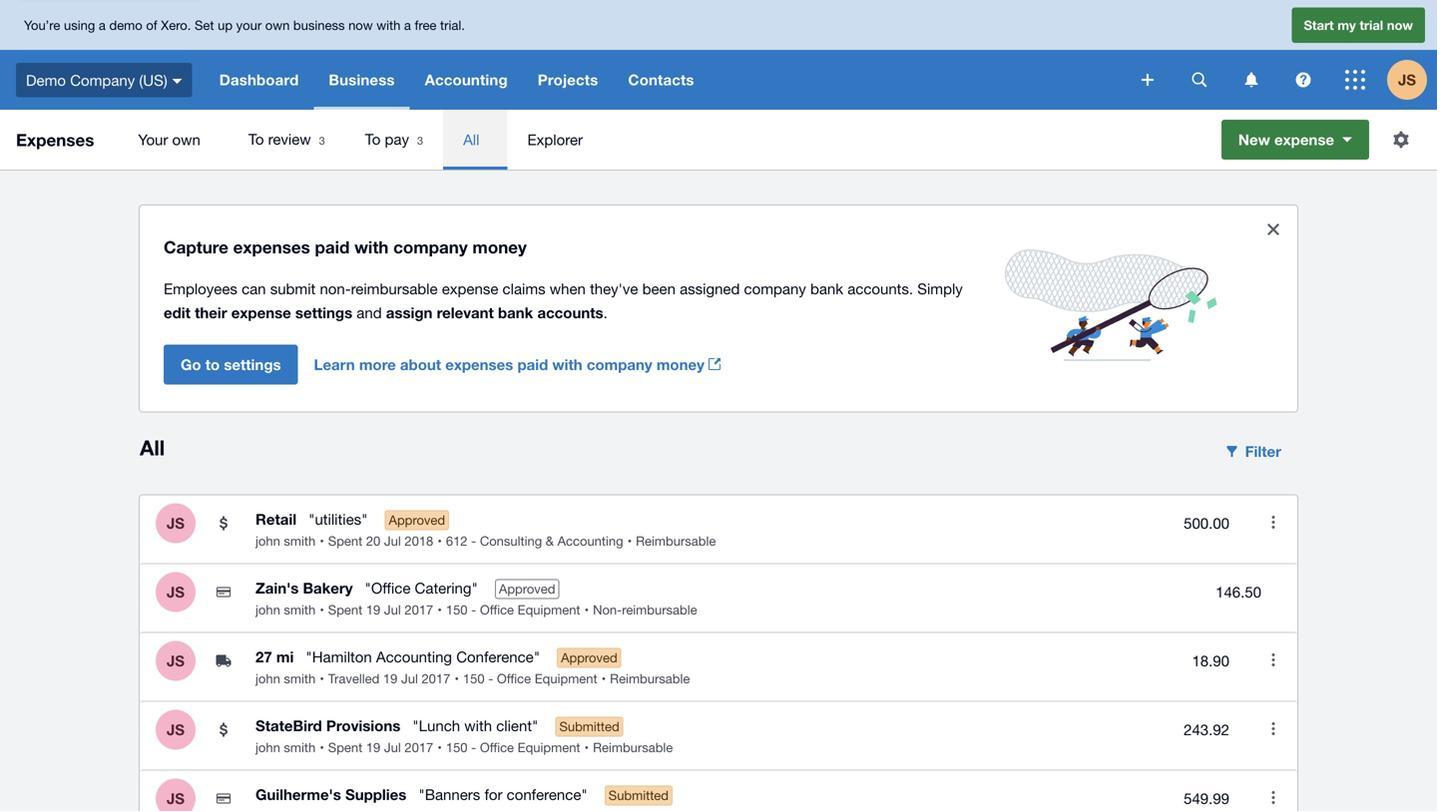 Task type: describe. For each thing, give the bounding box(es) containing it.
assigned
[[680, 280, 740, 297]]

0 horizontal spatial paid
[[315, 237, 350, 257]]

contacts button
[[613, 50, 709, 110]]

.
[[603, 304, 607, 321]]

consulting
[[480, 533, 542, 549]]

smith for zain's bakery
[[284, 602, 316, 618]]

catering"
[[415, 579, 478, 597]]

using
[[64, 17, 95, 33]]

20
[[366, 533, 381, 549]]

new
[[1238, 131, 1270, 149]]

you're
[[24, 17, 60, 33]]

projects
[[538, 71, 598, 89]]

company
[[70, 71, 135, 89]]

• down ""hamilton accounting conference""
[[454, 671, 459, 687]]

and
[[357, 304, 382, 321]]

learn more about expenses paid with company money link
[[314, 345, 736, 384]]

filter button
[[1211, 432, 1297, 472]]

john smith • spent 20 jul 2018 • 612 - consulting & accounting • reimbursable
[[255, 533, 716, 549]]

- for zain's bakery
[[471, 602, 476, 618]]

go to settings link
[[164, 345, 314, 384]]

equipment for zain's bakery
[[518, 602, 580, 618]]

go to settings
[[181, 356, 281, 373]]

john for retail
[[255, 533, 280, 549]]

accounts.
[[847, 280, 913, 297]]

john for zain's bakery
[[255, 602, 280, 618]]

non-
[[593, 602, 622, 618]]

submitted for guilherme's supplies
[[609, 788, 669, 803]]

trial.
[[440, 17, 465, 33]]

expenses
[[16, 130, 94, 150]]

1 horizontal spatial reimbursable
[[622, 602, 697, 618]]

paid inside learn more about expenses paid with company money button
[[517, 356, 548, 373]]

0 horizontal spatial all
[[140, 435, 165, 460]]

they've
[[590, 280, 638, 297]]

to pay 3
[[365, 130, 423, 147]]

business
[[293, 17, 345, 33]]

expense inside popup button
[[1274, 131, 1334, 149]]

"banners
[[418, 786, 480, 803]]

money inside learn more about expenses paid with company money button
[[656, 356, 704, 373]]

office for statebird provisions
[[480, 740, 514, 755]]

conference"
[[507, 786, 588, 803]]

- for retail
[[471, 533, 476, 549]]

1 vertical spatial office
[[497, 671, 531, 687]]

assign
[[386, 304, 433, 322]]

client"
[[496, 717, 538, 734]]

statebird provisions
[[255, 717, 400, 735]]

549.99
[[1184, 790, 1229, 808]]

john smith • travelled 19 jul 2017 • 150 - office equipment • reimbursable
[[255, 671, 690, 687]]

all button
[[443, 110, 507, 170]]

statebird
[[255, 717, 322, 735]]

js for "utilities"
[[167, 514, 185, 532]]

more
[[359, 356, 396, 373]]

2017 for bakery
[[405, 602, 433, 618]]

0 vertical spatial reimbursable
[[636, 533, 716, 549]]

2018
[[405, 533, 433, 549]]

retail
[[255, 510, 296, 528]]

• down 'bakery'
[[320, 602, 324, 618]]

your
[[236, 17, 262, 33]]

john for statebird provisions
[[255, 740, 280, 755]]

learn more about expenses paid with company money button
[[314, 345, 736, 384]]

&
[[546, 533, 554, 549]]

146.50
[[1216, 583, 1261, 601]]

to for to pay
[[365, 130, 381, 147]]

john smith • spent 19 jul 2017 • 150 - office equipment • non-reimbursable
[[255, 602, 697, 618]]

for
[[484, 786, 502, 803]]

(us)
[[139, 71, 167, 89]]

dashboard
[[219, 71, 299, 89]]

• left 612 in the left bottom of the page
[[437, 533, 442, 549]]

1 horizontal spatial svg image
[[1142, 74, 1154, 86]]

• down "hamilton
[[320, 671, 324, 687]]

demo
[[109, 17, 142, 33]]

accounting button
[[410, 50, 523, 110]]

xero.
[[161, 17, 191, 33]]

company inside employees can submit non-reimbursable expense claims when they've been assigned company bank accounts. simply edit their expense settings and assign relevant bank accounts .
[[744, 280, 806, 297]]

0 vertical spatial expenses
[[233, 237, 310, 257]]

approved for "hamilton accounting conference"
[[561, 650, 617, 666]]

js for "lunch with client"
[[167, 721, 185, 739]]

submit
[[270, 280, 316, 297]]

to for to review
[[248, 130, 264, 147]]

0 horizontal spatial money
[[472, 237, 527, 257]]

• down the non-
[[601, 671, 606, 687]]

supplies
[[345, 786, 406, 804]]

when
[[550, 280, 586, 297]]

capture expenses paid with company money status
[[140, 206, 1297, 412]]

0 horizontal spatial svg image
[[1192, 72, 1207, 87]]

500.00
[[1184, 515, 1229, 532]]

settings inside 'button'
[[224, 356, 281, 373]]

relevant
[[437, 304, 494, 322]]

guilherme's supplies
[[255, 786, 406, 804]]

submitted for statebird provisions
[[559, 719, 619, 734]]

go
[[181, 356, 201, 373]]

to review 3
[[248, 130, 325, 147]]

learn more about expenses paid with company money
[[314, 356, 704, 373]]

travelled
[[328, 671, 380, 687]]

accounts
[[537, 304, 603, 322]]

3 smith from the top
[[284, 671, 316, 687]]

"utilities"
[[308, 510, 368, 528]]

"hamilton
[[306, 648, 372, 666]]

1 vertical spatial 150
[[463, 671, 485, 687]]

equipment for statebird provisions
[[518, 740, 580, 755]]

js for "hamilton accounting conference"
[[167, 652, 185, 670]]

svg image inside demo company (us) popup button
[[172, 79, 182, 84]]

learn
[[314, 356, 355, 373]]

spent for statebird provisions
[[328, 740, 362, 755]]

pay
[[385, 130, 409, 147]]

27 mi
[[255, 648, 294, 666]]

jul for statebird provisions
[[384, 740, 401, 755]]

of
[[146, 17, 157, 33]]

can
[[242, 280, 266, 297]]

your own
[[138, 131, 200, 148]]

demo company (us)
[[26, 71, 167, 89]]

spent for retail
[[328, 533, 362, 549]]

zain's bakery
[[255, 579, 353, 597]]

"hamilton accounting conference"
[[306, 648, 540, 666]]

0 vertical spatial own
[[265, 17, 290, 33]]

my
[[1337, 17, 1356, 33]]

edit
[[164, 304, 191, 322]]

free
[[415, 17, 437, 33]]

john smith • spent 19 jul 2017 • 150 - office equipment • reimbursable
[[255, 740, 673, 755]]

• down statebird provisions on the bottom
[[320, 740, 324, 755]]

guilherme's
[[255, 786, 341, 804]]

- down conference"
[[488, 671, 493, 687]]

with inside banner
[[376, 17, 400, 33]]

2017 for provisions
[[405, 740, 433, 755]]

demo company (us) button
[[0, 50, 204, 110]]

up
[[218, 17, 233, 33]]

conference"
[[456, 648, 540, 666]]



Task type: vqa. For each thing, say whether or not it's contained in the screenshot.
the "Hamilton Accounting Conference" on the bottom left of the page
yes



Task type: locate. For each thing, give the bounding box(es) containing it.
• up conference"
[[584, 740, 589, 755]]

3 john from the top
[[255, 671, 280, 687]]

approved for "utilities"
[[389, 512, 445, 528]]

expenses
[[233, 237, 310, 257], [445, 356, 513, 373]]

612
[[446, 533, 468, 549]]

0 vertical spatial equipment
[[518, 602, 580, 618]]

accounting down trial.
[[425, 71, 508, 89]]

about
[[400, 356, 441, 373]]

0 horizontal spatial expenses
[[233, 237, 310, 257]]

non-
[[320, 280, 351, 297]]

capture
[[164, 237, 228, 257]]

1 vertical spatial spent
[[328, 602, 362, 618]]

2 vertical spatial accounting
[[376, 648, 452, 666]]

1 vertical spatial reimbursable
[[610, 671, 690, 687]]

trial
[[1360, 17, 1383, 33]]

explorer button
[[507, 110, 611, 170]]

243.92
[[1184, 721, 1229, 739]]

1 horizontal spatial approved
[[499, 581, 555, 597]]

capture expenses paid with company money
[[164, 237, 527, 257]]

see more options image for 18.90
[[1253, 640, 1293, 680]]

1 now from the left
[[348, 17, 373, 33]]

1 vertical spatial company
[[744, 280, 806, 297]]

projects button
[[523, 50, 613, 110]]

0 horizontal spatial svg image
[[172, 79, 182, 84]]

smith for retail
[[284, 533, 316, 549]]

1 vertical spatial expenses
[[445, 356, 513, 373]]

reimbursable
[[636, 533, 716, 549], [610, 671, 690, 687], [593, 740, 673, 755]]

2 horizontal spatial svg image
[[1345, 70, 1365, 90]]

1 vertical spatial 19
[[383, 671, 398, 687]]

19 down "office
[[366, 602, 381, 618]]

0 vertical spatial money
[[472, 237, 527, 257]]

2 horizontal spatial expense
[[1274, 131, 1334, 149]]

start my trial now
[[1304, 17, 1413, 33]]

with down 'accounts'
[[552, 356, 582, 373]]

150 down "lunch with client"
[[446, 740, 468, 755]]

banner containing dashboard
[[0, 0, 1437, 110]]

2 vertical spatial approved
[[561, 650, 617, 666]]

1 horizontal spatial 3
[[417, 134, 423, 147]]

submitted right conference"
[[609, 788, 669, 803]]

settings inside employees can submit non-reimbursable expense claims when they've been assigned company bank accounts. simply edit their expense settings and assign relevant bank accounts .
[[295, 304, 352, 322]]

1 vertical spatial paid
[[517, 356, 548, 373]]

company down .
[[587, 356, 652, 373]]

1 3 from the left
[[319, 134, 325, 147]]

settings menu image
[[1381, 120, 1421, 160]]

3 see more options image from the top
[[1253, 709, 1293, 749]]

spent
[[328, 533, 362, 549], [328, 602, 362, 618], [328, 740, 362, 755]]

3
[[319, 134, 325, 147], [417, 134, 423, 147]]

0 horizontal spatial company
[[393, 237, 468, 257]]

approved down consulting
[[499, 581, 555, 597]]

see more options image for 549.99
[[1253, 778, 1293, 811]]

paid
[[315, 237, 350, 257], [517, 356, 548, 373]]

to left review
[[248, 130, 264, 147]]

• down "utilities"
[[320, 533, 324, 549]]

paid down 'accounts'
[[517, 356, 548, 373]]

- right 612 in the left bottom of the page
[[471, 533, 476, 549]]

accounting inside dropdown button
[[425, 71, 508, 89]]

3 spent from the top
[[328, 740, 362, 755]]

- for statebird provisions
[[471, 740, 476, 755]]

reimbursable inside employees can submit non-reimbursable expense claims when they've been assigned company bank accounts. simply edit their expense settings and assign relevant bank accounts .
[[351, 280, 438, 297]]

to
[[205, 356, 220, 373]]

bank left accounts. at the top right
[[810, 280, 843, 297]]

reimbursable
[[351, 280, 438, 297], [622, 602, 697, 618]]

jul down "office
[[384, 602, 401, 618]]

svg image
[[1245, 72, 1258, 87], [1142, 74, 1154, 86], [172, 79, 182, 84]]

js button
[[1387, 50, 1437, 110]]

0 vertical spatial company
[[393, 237, 468, 257]]

demo
[[26, 71, 66, 89]]

review
[[268, 130, 311, 147]]

settings down non-
[[295, 304, 352, 322]]

3 right pay
[[417, 134, 423, 147]]

spent down statebird provisions on the bottom
[[328, 740, 362, 755]]

a
[[99, 17, 106, 33], [404, 17, 411, 33]]

3 inside to review 3
[[319, 134, 325, 147]]

"lunch
[[412, 717, 460, 734]]

0 horizontal spatial now
[[348, 17, 373, 33]]

2 vertical spatial equipment
[[518, 740, 580, 755]]

0 horizontal spatial a
[[99, 17, 106, 33]]

banner
[[0, 0, 1437, 110]]

2 now from the left
[[1387, 17, 1413, 33]]

your own button
[[118, 110, 228, 170]]

3 right review
[[319, 134, 325, 147]]

150 down catering" on the bottom of the page
[[446, 602, 468, 618]]

a right using
[[99, 17, 106, 33]]

2 see more options image from the top
[[1253, 640, 1293, 680]]

money up claims
[[472, 237, 527, 257]]

explorer
[[527, 131, 583, 148]]

1 vertical spatial equipment
[[535, 671, 597, 687]]

2 spent from the top
[[328, 602, 362, 618]]

john down zain's on the bottom left of the page
[[255, 602, 280, 618]]

0 vertical spatial office
[[480, 602, 514, 618]]

john down statebird
[[255, 740, 280, 755]]

0 horizontal spatial to
[[248, 130, 264, 147]]

- down "lunch with client"
[[471, 740, 476, 755]]

1 horizontal spatial settings
[[295, 304, 352, 322]]

• left the non-
[[584, 602, 589, 618]]

1 john from the top
[[255, 533, 280, 549]]

4 john from the top
[[255, 740, 280, 755]]

1 to from the left
[[248, 130, 264, 147]]

1 vertical spatial money
[[656, 356, 704, 373]]

smith down mi
[[284, 671, 316, 687]]

2 horizontal spatial approved
[[561, 650, 617, 666]]

• right &
[[627, 533, 632, 549]]

expense down can
[[231, 304, 291, 322]]

expense
[[1274, 131, 1334, 149], [442, 280, 498, 297], [231, 304, 291, 322]]

1 horizontal spatial company
[[587, 356, 652, 373]]

2 vertical spatial expense
[[231, 304, 291, 322]]

see more options image for 243.92
[[1253, 709, 1293, 749]]

money
[[472, 237, 527, 257], [656, 356, 704, 373]]

3 for pay
[[417, 134, 423, 147]]

all inside all button
[[463, 131, 479, 148]]

new expense button
[[1221, 120, 1369, 160]]

1 horizontal spatial a
[[404, 17, 411, 33]]

john down 27
[[255, 671, 280, 687]]

jul right 20
[[384, 533, 401, 549]]

"office catering"
[[365, 579, 478, 597]]

reimbursable for conference"
[[610, 671, 690, 687]]

money down been
[[656, 356, 704, 373]]

1 vertical spatial reimbursable
[[622, 602, 697, 618]]

0 vertical spatial paid
[[315, 237, 350, 257]]

1 vertical spatial expense
[[442, 280, 498, 297]]

150 down conference"
[[463, 671, 485, 687]]

been
[[642, 280, 676, 297]]

postal workers catching money image
[[981, 226, 1241, 385]]

with up john smith • spent 19 jul 2017 • 150 - office equipment • reimbursable
[[464, 717, 492, 734]]

expenses down relevant at the left of page
[[445, 356, 513, 373]]

office up conference"
[[480, 602, 514, 618]]

new expense
[[1238, 131, 1334, 149]]

0 horizontal spatial reimbursable
[[351, 280, 438, 297]]

jul down the provisions
[[384, 740, 401, 755]]

0 vertical spatial 150
[[446, 602, 468, 618]]

smith down the retail
[[284, 533, 316, 549]]

set
[[195, 17, 214, 33]]

company right the assigned
[[744, 280, 806, 297]]

spent down 'bakery'
[[328, 602, 362, 618]]

4 see more options image from the top
[[1253, 778, 1293, 811]]

a left "free" on the left of the page
[[404, 17, 411, 33]]

equipment up client"
[[535, 671, 597, 687]]

0 horizontal spatial expense
[[231, 304, 291, 322]]

jul down ""hamilton accounting conference""
[[401, 671, 418, 687]]

1 vertical spatial settings
[[224, 356, 281, 373]]

1 horizontal spatial bank
[[810, 280, 843, 297]]

3 for review
[[319, 134, 325, 147]]

2017 down "lunch
[[405, 740, 433, 755]]

1 vertical spatial approved
[[499, 581, 555, 597]]

start
[[1304, 17, 1334, 33]]

jul
[[384, 533, 401, 549], [384, 602, 401, 618], [401, 671, 418, 687], [384, 740, 401, 755]]

0 horizontal spatial own
[[172, 131, 200, 148]]

see more options image right 500.00
[[1253, 502, 1293, 542]]

equipment
[[518, 602, 580, 618], [535, 671, 597, 687], [518, 740, 580, 755]]

business
[[329, 71, 395, 89]]

0 vertical spatial bank
[[810, 280, 843, 297]]

see more options image right 549.99 on the right of page
[[1253, 778, 1293, 811]]

2 horizontal spatial svg image
[[1245, 72, 1258, 87]]

2 vertical spatial reimbursable
[[593, 740, 673, 755]]

0 vertical spatial accounting
[[425, 71, 508, 89]]

2 vertical spatial company
[[587, 356, 652, 373]]

provisions
[[326, 717, 400, 735]]

1 vertical spatial all
[[140, 435, 165, 460]]

js for "office catering"
[[167, 583, 185, 601]]

equipment left the non-
[[518, 602, 580, 618]]

with left "free" on the left of the page
[[376, 17, 400, 33]]

150 for zain's bakery
[[446, 602, 468, 618]]

own inside button
[[172, 131, 200, 148]]

equipment down client"
[[518, 740, 580, 755]]

150 for statebird provisions
[[446, 740, 468, 755]]

bank down claims
[[498, 304, 533, 322]]

0 horizontal spatial bank
[[498, 304, 533, 322]]

js inside popup button
[[1398, 71, 1416, 89]]

1 horizontal spatial all
[[463, 131, 479, 148]]

3 inside to pay 3
[[417, 134, 423, 147]]

their
[[195, 304, 227, 322]]

0 vertical spatial 19
[[366, 602, 381, 618]]

see more options image for 500.00
[[1253, 502, 1293, 542]]

19 for zain's bakery
[[366, 602, 381, 618]]

employees
[[164, 280, 237, 297]]

19 for statebird provisions
[[366, 740, 381, 755]]

expenses up can
[[233, 237, 310, 257]]

company
[[393, 237, 468, 257], [744, 280, 806, 297], [587, 356, 652, 373]]

company up assign
[[393, 237, 468, 257]]

with up and
[[354, 237, 389, 257]]

reimbursable for client"
[[593, 740, 673, 755]]

with inside button
[[552, 356, 582, 373]]

2017 down ""hamilton accounting conference""
[[422, 671, 450, 687]]

settings
[[295, 304, 352, 322], [224, 356, 281, 373]]

1 horizontal spatial svg image
[[1296, 72, 1311, 87]]

go to settings button
[[164, 345, 298, 384]]

see more options image right 18.90
[[1253, 640, 1293, 680]]

office down client"
[[480, 740, 514, 755]]

your
[[138, 131, 168, 148]]

2017 down '"office catering"'
[[405, 602, 433, 618]]

filter
[[1245, 443, 1281, 461]]

expense right new
[[1274, 131, 1334, 149]]

smith
[[284, 533, 316, 549], [284, 602, 316, 618], [284, 671, 316, 687], [284, 740, 316, 755]]

2 vertical spatial office
[[480, 740, 514, 755]]

now right business
[[348, 17, 373, 33]]

expenses inside button
[[445, 356, 513, 373]]

2 vertical spatial 2017
[[405, 740, 433, 755]]

19
[[366, 602, 381, 618], [383, 671, 398, 687], [366, 740, 381, 755]]

smith down zain's bakery
[[284, 602, 316, 618]]

150
[[446, 602, 468, 618], [463, 671, 485, 687], [446, 740, 468, 755]]

claims
[[503, 280, 545, 297]]

dashboard link
[[204, 50, 314, 110]]

1 smith from the top
[[284, 533, 316, 549]]

see more options image right 243.92
[[1253, 709, 1293, 749]]

company inside button
[[587, 356, 652, 373]]

expense up relevant at the left of page
[[442, 280, 498, 297]]

office
[[480, 602, 514, 618], [497, 671, 531, 687], [480, 740, 514, 755]]

0 vertical spatial settings
[[295, 304, 352, 322]]

2 3 from the left
[[417, 134, 423, 147]]

employees can submit non-reimbursable expense claims when they've been assigned company bank accounts. simply edit their expense settings and assign relevant bank accounts .
[[164, 280, 963, 322]]

bank
[[810, 280, 843, 297], [498, 304, 533, 322]]

business button
[[314, 50, 410, 110]]

2 vertical spatial spent
[[328, 740, 362, 755]]

spent for zain's bakery
[[328, 602, 362, 618]]

2 vertical spatial 150
[[446, 740, 468, 755]]

-
[[471, 533, 476, 549], [471, 602, 476, 618], [488, 671, 493, 687], [471, 740, 476, 755]]

0 horizontal spatial approved
[[389, 512, 445, 528]]

bakery
[[303, 579, 353, 597]]

office for zain's bakery
[[480, 602, 514, 618]]

2 a from the left
[[404, 17, 411, 33]]

2 to from the left
[[365, 130, 381, 147]]

settings right to
[[224, 356, 281, 373]]

19 right travelled at the left
[[383, 671, 398, 687]]

1 horizontal spatial to
[[365, 130, 381, 147]]

2 smith from the top
[[284, 602, 316, 618]]

1 horizontal spatial paid
[[517, 356, 548, 373]]

approved up the 2018
[[389, 512, 445, 528]]

1 vertical spatial submitted
[[609, 788, 669, 803]]

0 vertical spatial expense
[[1274, 131, 1334, 149]]

0 vertical spatial all
[[463, 131, 479, 148]]

• down "lunch
[[437, 740, 442, 755]]

0 vertical spatial approved
[[389, 512, 445, 528]]

smith down statebird
[[284, 740, 316, 755]]

2 vertical spatial 19
[[366, 740, 381, 755]]

• down catering" on the bottom of the page
[[437, 602, 442, 618]]

paid up non-
[[315, 237, 350, 257]]

approved down the non-
[[561, 650, 617, 666]]

1 vertical spatial bank
[[498, 304, 533, 322]]

accounting
[[425, 71, 508, 89], [557, 533, 623, 549], [376, 648, 452, 666]]

1 vertical spatial own
[[172, 131, 200, 148]]

1 vertical spatial accounting
[[557, 533, 623, 549]]

smith for statebird provisions
[[284, 740, 316, 755]]

1 a from the left
[[99, 17, 106, 33]]

submitted right client"
[[559, 719, 619, 734]]

0 horizontal spatial 3
[[319, 134, 325, 147]]

0 horizontal spatial settings
[[224, 356, 281, 373]]

- down catering" on the bottom of the page
[[471, 602, 476, 618]]

0 vertical spatial reimbursable
[[351, 280, 438, 297]]

see more options image
[[1253, 502, 1293, 542], [1253, 640, 1293, 680], [1253, 709, 1293, 749], [1253, 778, 1293, 811]]

"lunch with client"
[[412, 717, 538, 734]]

4 smith from the top
[[284, 740, 316, 755]]

to left pay
[[365, 130, 381, 147]]

0 vertical spatial 2017
[[405, 602, 433, 618]]

jul for retail
[[384, 533, 401, 549]]

office down conference"
[[497, 671, 531, 687]]

spent down "utilities"
[[328, 533, 362, 549]]

0 vertical spatial submitted
[[559, 719, 619, 734]]

accounting up john smith • travelled 19 jul 2017 • 150 - office equipment • reimbursable on the left bottom
[[376, 648, 452, 666]]

0 vertical spatial spent
[[328, 533, 362, 549]]

1 see more options image from the top
[[1253, 502, 1293, 542]]

accounting right &
[[557, 533, 623, 549]]

1 horizontal spatial expense
[[442, 280, 498, 297]]

all
[[463, 131, 479, 148], [140, 435, 165, 460]]

2 john from the top
[[255, 602, 280, 618]]

19 down the provisions
[[366, 740, 381, 755]]

1 spent from the top
[[328, 533, 362, 549]]

svg image
[[1345, 70, 1365, 90], [1192, 72, 1207, 87], [1296, 72, 1311, 87]]

2 horizontal spatial company
[[744, 280, 806, 297]]

now right trial
[[1387, 17, 1413, 33]]

simply
[[917, 280, 963, 297]]

john down the retail
[[255, 533, 280, 549]]

1 horizontal spatial money
[[656, 356, 704, 373]]

1 vertical spatial 2017
[[422, 671, 450, 687]]

1 horizontal spatial expenses
[[445, 356, 513, 373]]

jul for zain's bakery
[[384, 602, 401, 618]]

1 horizontal spatial now
[[1387, 17, 1413, 33]]

1 horizontal spatial own
[[265, 17, 290, 33]]



